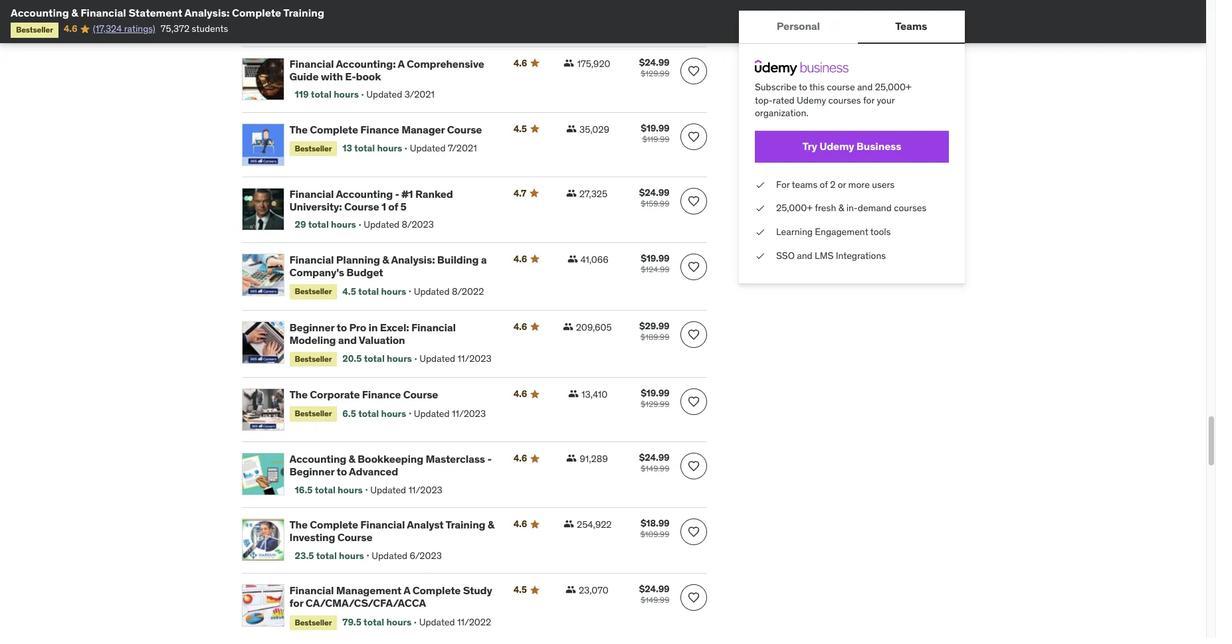 Task type: vqa. For each thing, say whether or not it's contained in the screenshot.
xsmall image corresponding to Learning Engagement tools
yes



Task type: describe. For each thing, give the bounding box(es) containing it.
book
[[356, 70, 381, 83]]

the corporate finance course link
[[289, 388, 498, 402]]

4.6 for the corporate finance course
[[514, 388, 527, 400]]

xsmall image for 23,070
[[566, 585, 576, 596]]

financial inside financial accounting - #1 ranked university: course 1 of 5
[[289, 187, 334, 201]]

ca/cma/cs/cfa/acca
[[306, 597, 426, 610]]

$189.99
[[641, 332, 670, 342]]

$24.99 $149.99 for study
[[639, 584, 670, 606]]

updated for 13 total hours
[[410, 142, 446, 154]]

total for 119
[[311, 89, 332, 100]]

2 vertical spatial 11/2023
[[409, 484, 442, 496]]

xsmall image for the complete finance manager course
[[566, 123, 577, 134]]

the complete finance manager course
[[289, 123, 482, 136]]

financial management a complete study for ca/cma/cs/cfa/acca link
[[289, 584, 498, 611]]

16.5 total hours
[[295, 484, 363, 496]]

$124.99
[[641, 264, 670, 274]]

3/2021
[[405, 89, 435, 100]]

advanced
[[349, 466, 398, 479]]

xsmall image for financial planning & analysis: building a company's budget
[[567, 254, 578, 264]]

& inside the financial planning & analysis: building a company's budget
[[382, 253, 389, 266]]

in
[[369, 321, 378, 334]]

updated 7/2021
[[410, 142, 477, 154]]

$18.99
[[641, 518, 670, 530]]

4.5 for the complete finance manager course
[[514, 123, 527, 135]]

and right sso
[[797, 250, 812, 262]]

building
[[437, 253, 479, 266]]

updated 3/2021
[[366, 89, 435, 100]]

79.5 total hours
[[342, 617, 412, 629]]

wishlist image for financial accounting: a comprehensive guide with e-book
[[687, 64, 700, 78]]

accounting,
[[410, 0, 470, 3]]

0 vertical spatial training
[[283, 6, 324, 19]]

lms
[[815, 250, 833, 262]]

13,410
[[582, 389, 608, 401]]

hours for 23.5 total hours
[[339, 550, 364, 562]]

study
[[463, 584, 492, 598]]

the complete financial analyst training & investing course
[[289, 519, 494, 545]]

209,605
[[576, 321, 612, 333]]

teams
[[792, 179, 817, 191]]

beginner inside accounting & bookkeeping masterclass - beginner to advanced
[[289, 466, 334, 479]]

engagement
[[815, 226, 868, 238]]

training inside the complete financial analyst training & investing course
[[446, 519, 485, 532]]

personal button
[[739, 11, 857, 43]]

6.5
[[342, 408, 356, 420]]

the for the complete finance manager course
[[289, 123, 308, 136]]

hours for 6.5 total hours
[[381, 408, 406, 420]]

in-
[[846, 202, 858, 214]]

13
[[342, 142, 352, 154]]

updated for 20.5 total hours
[[420, 353, 455, 365]]

excel:
[[380, 321, 409, 334]]

the corporate finance course
[[289, 388, 438, 402]]

4.5 total hours
[[342, 285, 406, 297]]

- inside accounting & bookkeeping masterclass - beginner to advanced
[[487, 453, 492, 466]]

bestseller for financial planning & analysis: building a company's budget
[[295, 287, 332, 297]]

to for valuation
[[353, 0, 364, 3]]

23.5
[[295, 550, 314, 562]]

wishlist image for accounting & bookkeeping masterclass - beginner to advanced
[[687, 460, 700, 473]]

beginner to pro in excel: financial modeling and valuation
[[289, 321, 456, 347]]

introduction to finance, accounting, modeling and valuation
[[289, 0, 470, 15]]

to inside accounting & bookkeeping masterclass - beginner to advanced
[[337, 466, 347, 479]]

organization.
[[755, 107, 808, 119]]

modeling inside "introduction to finance, accounting, modeling and valuation"
[[289, 2, 336, 15]]

the for the corporate finance course
[[289, 388, 308, 402]]

4.7
[[514, 187, 526, 199]]

$159.99
[[641, 199, 670, 209]]

udemy inside subscribe to this course and 25,000+ top‑rated udemy courses for your organization.
[[797, 94, 826, 106]]

11/2023 for the corporate finance course
[[452, 408, 486, 420]]

4.6 for financial planning & analysis: building a company's budget
[[514, 253, 527, 265]]

or
[[838, 179, 846, 191]]

xsmall image for the complete financial analyst training & investing course
[[564, 519, 574, 530]]

total for 20.5
[[364, 353, 385, 365]]

75,372
[[161, 23, 189, 35]]

finance for course
[[362, 388, 401, 402]]

udemy business image
[[755, 60, 848, 76]]

e-
[[345, 70, 356, 83]]

statement
[[129, 6, 182, 19]]

updated for 4.5 total hours
[[414, 285, 450, 297]]

$24.99 for financial accounting - #1 ranked university: course 1 of 5
[[639, 187, 670, 199]]

introduction to finance, accounting, modeling and valuation link
[[289, 0, 498, 16]]

4.5 for financial management a complete study for ca/cma/cs/cfa/acca
[[514, 584, 527, 596]]

the for the complete financial analyst training & investing course
[[289, 519, 308, 532]]

6/2023
[[410, 550, 442, 562]]

0 horizontal spatial analysis:
[[184, 6, 230, 19]]

#1
[[402, 187, 413, 201]]

11/2022
[[457, 617, 491, 629]]

total for 13
[[354, 142, 375, 154]]

$19.99 for course
[[641, 122, 670, 134]]

hours for 79.5 total hours
[[386, 617, 412, 629]]

1 horizontal spatial of
[[820, 179, 828, 191]]

254,922
[[577, 519, 612, 531]]

wishlist image for the corporate finance course
[[687, 396, 700, 409]]

updated 11/2022
[[419, 617, 491, 629]]

university:
[[289, 200, 342, 213]]

8/2022
[[452, 285, 484, 297]]

comprehensive
[[407, 57, 484, 70]]

ranked
[[415, 187, 453, 201]]

xsmall image for 175,920
[[564, 58, 575, 68]]

29
[[295, 219, 306, 231]]

accounting for bookkeeping
[[289, 453, 346, 466]]

updated 11/2023 for beginner to pro in excel: financial modeling and valuation
[[420, 353, 492, 365]]

updated 8/2022
[[414, 285, 484, 297]]

a for accounting:
[[398, 57, 405, 70]]

for inside financial management a complete study for ca/cma/cs/cfa/acca
[[289, 597, 303, 610]]

complete inside financial management a complete study for ca/cma/cs/cfa/acca
[[413, 584, 461, 598]]

$19.99 inside $19.99 $129.99
[[641, 388, 670, 400]]

& inside the complete financial analyst training & investing course
[[488, 519, 494, 532]]

(17,324
[[93, 23, 122, 35]]

personal
[[776, 20, 820, 33]]

$19.99 for building
[[641, 252, 670, 264]]

$24.99 for accounting & bookkeeping masterclass - beginner to advanced
[[639, 452, 670, 464]]

for
[[776, 179, 790, 191]]

xsmall image for 27,325
[[566, 188, 577, 199]]

the complete finance manager course link
[[289, 123, 498, 136]]

$24.99 $149.99 for -
[[639, 452, 670, 474]]

for teams of 2 or more users
[[776, 179, 894, 191]]

bestseller for the corporate finance course
[[295, 409, 332, 419]]

of inside financial accounting - #1 ranked university: course 1 of 5
[[388, 200, 398, 213]]

courses inside subscribe to this course and 25,000+ top‑rated udemy courses for your organization.
[[828, 94, 861, 106]]

sso and lms integrations
[[776, 250, 886, 262]]

5
[[401, 200, 407, 213]]

valuation inside "introduction to finance, accounting, modeling and valuation"
[[359, 2, 405, 15]]

to for modeling
[[337, 321, 347, 334]]

try udemy business
[[802, 140, 901, 153]]

masterclass
[[426, 453, 485, 466]]

sso
[[776, 250, 795, 262]]

course inside the complete financial analyst training & investing course
[[337, 531, 372, 545]]

$129.99 for comprehensive
[[641, 68, 670, 78]]

11/2023 for beginner to pro in excel: financial modeling and valuation
[[458, 353, 492, 365]]

2
[[830, 179, 835, 191]]

$149.99 for study
[[641, 596, 670, 606]]

teams
[[895, 20, 927, 33]]

financial inside the complete financial analyst training & investing course
[[360, 519, 405, 532]]

financial management a complete study for ca/cma/cs/cfa/acca
[[289, 584, 492, 610]]

financial accounting - #1 ranked university: course 1 of 5 link
[[289, 187, 498, 213]]

udemy inside try udemy business link
[[819, 140, 854, 153]]

4.6 for financial accounting: a comprehensive guide with e-book
[[514, 57, 527, 69]]

planning
[[336, 253, 380, 266]]

updated for 16.5 total hours
[[370, 484, 406, 496]]

updated for 29 total hours
[[364, 219, 400, 231]]

demand
[[858, 202, 892, 214]]

bestseller for financial management a complete study for ca/cma/cs/cfa/acca
[[295, 618, 332, 628]]

xsmall image left sso
[[755, 250, 765, 263]]

hours for 119 total hours
[[334, 89, 359, 100]]

business
[[856, 140, 901, 153]]



Task type: locate. For each thing, give the bounding box(es) containing it.
wishlist image for financial planning & analysis: building a company's budget
[[687, 260, 700, 274]]

1 modeling from the top
[[289, 2, 336, 15]]

training
[[283, 6, 324, 19], [446, 519, 485, 532]]

2 the from the top
[[289, 388, 308, 402]]

xsmall image for learning engagement tools
[[755, 226, 765, 239]]

and right the course
[[857, 81, 873, 93]]

beginner to pro in excel: financial modeling and valuation link
[[289, 321, 498, 347]]

tab list containing personal
[[739, 11, 965, 44]]

total right the 6.5
[[358, 408, 379, 420]]

try udemy business link
[[755, 131, 949, 163]]

accounting for financial
[[11, 6, 69, 19]]

1 vertical spatial for
[[289, 597, 303, 610]]

0 vertical spatial finance
[[360, 123, 399, 136]]

wishlist image right '$124.99'
[[687, 260, 700, 274]]

11/2023
[[458, 353, 492, 365], [452, 408, 486, 420], [409, 484, 442, 496]]

$109.99
[[640, 530, 670, 540]]

xsmall image left 35,029
[[566, 123, 577, 134]]

0 horizontal spatial 25,000+
[[776, 202, 812, 214]]

0 vertical spatial $129.99
[[641, 68, 670, 78]]

integrations
[[836, 250, 886, 262]]

total for 16.5
[[315, 484, 336, 496]]

(17,324 ratings)
[[93, 23, 155, 35]]

updated down the manager
[[410, 142, 446, 154]]

0 vertical spatial accounting
[[11, 6, 69, 19]]

introduction
[[289, 0, 351, 3]]

1 vertical spatial courses
[[894, 202, 926, 214]]

$24.99 $159.99
[[639, 187, 670, 209]]

of
[[820, 179, 828, 191], [388, 200, 398, 213]]

4.6 for beginner to pro in excel: financial modeling and valuation
[[514, 321, 527, 333]]

hours down 'the corporate finance course' link
[[381, 408, 406, 420]]

total right 13
[[354, 142, 375, 154]]

hours for 29 total hours
[[331, 219, 356, 231]]

financial planning & analysis: building a company's budget
[[289, 253, 487, 279]]

students
[[192, 23, 228, 35]]

0 vertical spatial updated 11/2023
[[420, 353, 492, 365]]

total for 79.5
[[364, 617, 384, 629]]

to inside "introduction to finance, accounting, modeling and valuation"
[[353, 0, 364, 3]]

0 vertical spatial beginner
[[289, 321, 334, 334]]

bestseller for beginner to pro in excel: financial modeling and valuation
[[295, 354, 332, 364]]

teams button
[[857, 11, 965, 43]]

total for 4.5
[[358, 285, 379, 297]]

accounting & bookkeeping masterclass - beginner to advanced
[[289, 453, 492, 479]]

1 $129.99 from the top
[[641, 68, 670, 78]]

and up 20.5
[[338, 333, 357, 347]]

ratings)
[[124, 23, 155, 35]]

your
[[877, 94, 895, 106]]

0 vertical spatial 4.5
[[514, 123, 527, 135]]

$24.99 $149.99
[[639, 452, 670, 474], [639, 584, 670, 606]]

$19.99 down $189.99
[[641, 388, 670, 400]]

1 vertical spatial updated 11/2023
[[414, 408, 486, 420]]

with
[[321, 70, 343, 83]]

119
[[295, 89, 309, 100]]

$24.99 down $109.99
[[639, 584, 670, 596]]

$19.99 $129.99
[[641, 388, 670, 410]]

3 wishlist image from the top
[[687, 396, 700, 409]]

total for 6.5
[[358, 408, 379, 420]]

to inside subscribe to this course and 25,000+ top‑rated udemy courses for your organization.
[[799, 81, 807, 93]]

$29.99
[[639, 320, 670, 332]]

hours for 13 total hours
[[377, 142, 402, 154]]

$24.99 right 175,920
[[639, 56, 670, 68]]

accounting inside accounting & bookkeeping masterclass - beginner to advanced
[[289, 453, 346, 466]]

the left 'corporate'
[[289, 388, 308, 402]]

wishlist image right $109.99
[[687, 526, 700, 539]]

$24.99
[[639, 56, 670, 68], [639, 187, 670, 199], [639, 452, 670, 464], [639, 584, 670, 596]]

0 vertical spatial $149.99
[[641, 464, 670, 474]]

1 $19.99 from the top
[[641, 122, 670, 134]]

to left the this
[[799, 81, 807, 93]]

1 valuation from the top
[[359, 2, 405, 15]]

2 $19.99 from the top
[[641, 252, 670, 264]]

4.6 for accounting & bookkeeping masterclass - beginner to advanced
[[514, 453, 527, 465]]

xsmall image for accounting & bookkeeping masterclass - beginner to advanced
[[566, 453, 577, 464]]

course inside financial accounting - #1 ranked university: course 1 of 5
[[344, 200, 379, 213]]

and inside subscribe to this course and 25,000+ top‑rated udemy courses for your organization.
[[857, 81, 873, 93]]

wishlist image
[[687, 64, 700, 78], [687, 130, 700, 143], [687, 396, 700, 409], [687, 460, 700, 473], [687, 592, 700, 605]]

financial up "29" at the left
[[289, 187, 334, 201]]

finance up 13 total hours
[[360, 123, 399, 136]]

0 vertical spatial courses
[[828, 94, 861, 106]]

a inside 'financial accounting: a comprehensive guide with e-book'
[[398, 57, 405, 70]]

1 vertical spatial modeling
[[289, 333, 336, 347]]

complete inside the complete financial analyst training & investing course
[[310, 519, 358, 532]]

financial up updated 6/2023
[[360, 519, 405, 532]]

hours for 16.5 total hours
[[338, 484, 363, 496]]

finance,
[[366, 0, 408, 3]]

financial inside beginner to pro in excel: financial modeling and valuation
[[411, 321, 456, 334]]

hours down advanced
[[338, 484, 363, 496]]

hours down beginner to pro in excel: financial modeling and valuation link
[[387, 353, 412, 365]]

2 $24.99 from the top
[[639, 187, 670, 199]]

3 the from the top
[[289, 519, 308, 532]]

total right 119
[[311, 89, 332, 100]]

bookkeeping
[[358, 453, 423, 466]]

users
[[872, 179, 894, 191]]

41,066
[[581, 254, 609, 266]]

total right "29" at the left
[[308, 219, 329, 231]]

2 vertical spatial the
[[289, 519, 308, 532]]

0 vertical spatial 11/2023
[[458, 353, 492, 365]]

xsmall image for 25,000+ fresh & in-demand courses
[[755, 202, 765, 215]]

financial accounting - #1 ranked university: course 1 of 5
[[289, 187, 453, 213]]

training down introduction
[[283, 6, 324, 19]]

wishlist image
[[687, 195, 700, 208], [687, 260, 700, 274], [687, 328, 700, 341], [687, 526, 700, 539]]

1 vertical spatial the
[[289, 388, 308, 402]]

beginner up '16.5'
[[289, 466, 334, 479]]

1 vertical spatial finance
[[362, 388, 401, 402]]

hours for 20.5 total hours
[[387, 353, 412, 365]]

1 $24.99 from the top
[[639, 56, 670, 68]]

$24.99 down $19.99 $129.99
[[639, 452, 670, 464]]

learning engagement tools
[[776, 226, 891, 238]]

3 $19.99 from the top
[[641, 388, 670, 400]]

try
[[802, 140, 817, 153]]

0 vertical spatial 25,000+
[[875, 81, 911, 93]]

1 vertical spatial $149.99
[[641, 596, 670, 606]]

1 horizontal spatial -
[[487, 453, 492, 466]]

financial up 119
[[289, 57, 334, 70]]

wishlist image for financial management a complete study for ca/cma/cs/cfa/acca
[[687, 592, 700, 605]]

2 wishlist image from the top
[[687, 130, 700, 143]]

wishlist image right $189.99
[[687, 328, 700, 341]]

2 $149.99 from the top
[[641, 596, 670, 606]]

1 vertical spatial -
[[487, 453, 492, 466]]

financial accounting: a comprehensive guide with e-book link
[[289, 57, 498, 83]]

financial down 23.5
[[289, 584, 334, 598]]

updated down 'the corporate finance course' link
[[414, 408, 450, 420]]

1 vertical spatial 11/2023
[[452, 408, 486, 420]]

guide
[[289, 70, 319, 83]]

1 vertical spatial a
[[404, 584, 410, 598]]

$18.99 $109.99
[[640, 518, 670, 540]]

modeling inside beginner to pro in excel: financial modeling and valuation
[[289, 333, 336, 347]]

courses down the course
[[828, 94, 861, 106]]

0 vertical spatial valuation
[[359, 2, 405, 15]]

of right 1
[[388, 200, 398, 213]]

1 horizontal spatial analysis:
[[391, 253, 435, 266]]

analysis: inside the financial planning & analysis: building a company's budget
[[391, 253, 435, 266]]

4.5 right study
[[514, 584, 527, 596]]

xsmall image left 254,922
[[564, 519, 574, 530]]

1 vertical spatial of
[[388, 200, 398, 213]]

1 vertical spatial $24.99 $149.99
[[639, 584, 670, 606]]

more
[[848, 179, 870, 191]]

xsmall image
[[566, 123, 577, 134], [755, 250, 765, 263], [567, 254, 578, 264], [568, 389, 579, 400], [566, 453, 577, 464], [564, 519, 574, 530]]

4.6 for the complete financial analyst training & investing course
[[514, 519, 527, 531]]

a for management
[[404, 584, 410, 598]]

0 horizontal spatial -
[[395, 187, 399, 201]]

1
[[381, 200, 386, 213]]

total down ca/cma/cs/cfa/acca
[[364, 617, 384, 629]]

updated down beginner to pro in excel: financial modeling and valuation link
[[420, 353, 455, 365]]

27,325
[[579, 188, 608, 200]]

1 $149.99 from the top
[[641, 464, 670, 474]]

beginner inside beginner to pro in excel: financial modeling and valuation
[[289, 321, 334, 334]]

4.6
[[64, 23, 77, 35], [514, 57, 527, 69], [514, 253, 527, 265], [514, 321, 527, 333], [514, 388, 527, 400], [514, 453, 527, 465], [514, 519, 527, 531]]

$19.99 $119.99
[[641, 122, 670, 144]]

$19.99 right 35,029
[[641, 122, 670, 134]]

$24.99 $149.99 right the 91,289
[[639, 452, 670, 474]]

0 vertical spatial $19.99
[[641, 122, 670, 134]]

29 total hours
[[295, 219, 356, 231]]

updated left the 11/2022
[[419, 617, 455, 629]]

3 $24.99 from the top
[[639, 452, 670, 464]]

to up 16.5 total hours
[[337, 466, 347, 479]]

1 wishlist image from the top
[[687, 64, 700, 78]]

total for 29
[[308, 219, 329, 231]]

0 vertical spatial analysis:
[[184, 6, 230, 19]]

1 vertical spatial analysis:
[[391, 253, 435, 266]]

2 wishlist image from the top
[[687, 260, 700, 274]]

courses right demand
[[894, 202, 926, 214]]

valuation
[[359, 2, 405, 15], [359, 333, 405, 347]]

investing
[[289, 531, 335, 545]]

total right '16.5'
[[315, 484, 336, 496]]

training right analyst
[[446, 519, 485, 532]]

23,070
[[579, 585, 609, 597]]

tools
[[870, 226, 891, 238]]

manager
[[402, 123, 445, 136]]

the down 119
[[289, 123, 308, 136]]

0 vertical spatial $24.99 $149.99
[[639, 452, 670, 474]]

1 vertical spatial $129.99
[[641, 400, 670, 410]]

0 vertical spatial for
[[863, 94, 874, 106]]

2 vertical spatial accounting
[[289, 453, 346, 466]]

1 wishlist image from the top
[[687, 195, 700, 208]]

xsmall image for 209,605
[[563, 321, 573, 332]]

top‑rated
[[755, 94, 794, 106]]

1 vertical spatial udemy
[[819, 140, 854, 153]]

financial down "29" at the left
[[289, 253, 334, 266]]

0 vertical spatial -
[[395, 187, 399, 201]]

25,000+ up learning
[[776, 202, 812, 214]]

hours
[[334, 89, 359, 100], [377, 142, 402, 154], [331, 219, 356, 231], [381, 285, 406, 297], [387, 353, 412, 365], [381, 408, 406, 420], [338, 484, 363, 496], [339, 550, 364, 562], [386, 617, 412, 629]]

1 vertical spatial 25,000+
[[776, 202, 812, 214]]

wishlist image for beginner to pro in excel: financial modeling and valuation
[[687, 328, 700, 341]]

the
[[289, 123, 308, 136], [289, 388, 308, 402], [289, 519, 308, 532]]

hours down financial planning & analysis: building a company's budget link
[[381, 285, 406, 297]]

the up 23.5
[[289, 519, 308, 532]]

$24.99 for financial management a complete study for ca/cma/cs/cfa/acca
[[639, 584, 670, 596]]

udemy
[[797, 94, 826, 106], [819, 140, 854, 153]]

1 beginner from the top
[[289, 321, 334, 334]]

$129.99 inside $24.99 $129.99
[[641, 68, 670, 78]]

xsmall image
[[564, 58, 575, 68], [755, 179, 765, 192], [566, 188, 577, 199], [755, 202, 765, 215], [755, 226, 765, 239], [563, 321, 573, 332], [566, 585, 576, 596]]

$24.99 down $119.99
[[639, 187, 670, 199]]

3 wishlist image from the top
[[687, 328, 700, 341]]

valuation inside beginner to pro in excel: financial modeling and valuation
[[359, 333, 405, 347]]

- right masterclass at left
[[487, 453, 492, 466]]

updated for 23.5 total hours
[[372, 550, 408, 562]]

to for top‑rated
[[799, 81, 807, 93]]

xsmall image left 209,605
[[563, 321, 573, 332]]

2 modeling from the top
[[289, 333, 336, 347]]

$24.99 $129.99
[[639, 56, 670, 78]]

6.5 total hours
[[342, 408, 406, 420]]

hours for 4.5 total hours
[[381, 285, 406, 297]]

hours down the complete finance manager course link
[[377, 142, 402, 154]]

5 wishlist image from the top
[[687, 592, 700, 605]]

1 horizontal spatial for
[[863, 94, 874, 106]]

to left the finance,
[[353, 0, 364, 3]]

financial inside financial management a complete study for ca/cma/cs/cfa/acca
[[289, 584, 334, 598]]

16.5
[[295, 484, 313, 496]]

course up 7/2021
[[447, 123, 482, 136]]

total for 23.5
[[316, 550, 337, 562]]

hours up 'management'
[[339, 550, 364, 562]]

& inside accounting & bookkeeping masterclass - beginner to advanced
[[349, 453, 355, 466]]

analysis: down 8/2023
[[391, 253, 435, 266]]

financial up (17,324
[[81, 6, 126, 19]]

budget
[[347, 266, 383, 279]]

0 vertical spatial a
[[398, 57, 405, 70]]

25,000+ inside subscribe to this course and 25,000+ top‑rated udemy courses for your organization.
[[875, 81, 911, 93]]

course up 23.5 total hours
[[337, 531, 372, 545]]

$129.99 right 13,410 at the bottom
[[641, 400, 670, 410]]

accounting & bookkeeping masterclass - beginner to advanced link
[[289, 453, 498, 479]]

for left your
[[863, 94, 874, 106]]

xsmall image left for
[[755, 179, 765, 192]]

course
[[827, 81, 855, 93]]

accounting inside financial accounting - #1 ranked university: course 1 of 5
[[336, 187, 393, 201]]

valuation up 'accounting:'
[[359, 2, 405, 15]]

for inside subscribe to this course and 25,000+ top‑rated udemy courses for your organization.
[[863, 94, 874, 106]]

2 vertical spatial $19.99
[[641, 388, 670, 400]]

0 horizontal spatial courses
[[828, 94, 861, 106]]

2 $24.99 $149.99 from the top
[[639, 584, 670, 606]]

35,029
[[580, 123, 609, 135]]

xsmall image left "41,066"
[[567, 254, 578, 264]]

1 the from the top
[[289, 123, 308, 136]]

finance
[[360, 123, 399, 136], [362, 388, 401, 402]]

$24.99 for financial accounting: a comprehensive guide with e-book
[[639, 56, 670, 68]]

xsmall image left learning
[[755, 226, 765, 239]]

xsmall image for the corporate finance course
[[568, 389, 579, 400]]

course up 6.5 total hours
[[403, 388, 438, 402]]

analysis:
[[184, 6, 230, 19], [391, 253, 435, 266]]

20.5
[[342, 353, 362, 365]]

financial inside 'financial accounting: a comprehensive guide with e-book'
[[289, 57, 334, 70]]

corporate
[[310, 388, 360, 402]]

2 vertical spatial updated 11/2023
[[370, 484, 442, 496]]

and left the finance,
[[338, 2, 357, 15]]

updated for 79.5 total hours
[[419, 617, 455, 629]]

bestseller for the complete finance manager course
[[295, 144, 332, 154]]

updated for 6.5 total hours
[[414, 408, 450, 420]]

a inside financial management a complete study for ca/cma/cs/cfa/acca
[[404, 584, 410, 598]]

2 beginner from the top
[[289, 466, 334, 479]]

and inside beginner to pro in excel: financial modeling and valuation
[[338, 333, 357, 347]]

23.5 total hours
[[295, 550, 364, 562]]

wishlist image for financial accounting - #1 ranked university: course 1 of 5
[[687, 195, 700, 208]]

1 vertical spatial $19.99
[[641, 252, 670, 264]]

total down budget
[[358, 285, 379, 297]]

1 vertical spatial accounting
[[336, 187, 393, 201]]

to inside beginner to pro in excel: financial modeling and valuation
[[337, 321, 347, 334]]

0 vertical spatial modeling
[[289, 2, 336, 15]]

xsmall image left 27,325
[[566, 188, 577, 199]]

2 $129.99 from the top
[[641, 400, 670, 410]]

xsmall image left fresh
[[755, 202, 765, 215]]

total right 23.5
[[316, 550, 337, 562]]

total right 20.5
[[364, 353, 385, 365]]

bestseller
[[16, 25, 53, 35], [295, 144, 332, 154], [295, 287, 332, 297], [295, 354, 332, 364], [295, 409, 332, 419], [295, 618, 332, 628]]

hours down "university:"
[[331, 219, 356, 231]]

$149.99 for -
[[641, 464, 670, 474]]

financial down updated 8/2022
[[411, 321, 456, 334]]

0 horizontal spatial for
[[289, 597, 303, 610]]

a down updated 6/2023
[[404, 584, 410, 598]]

tab list
[[739, 11, 965, 44]]

$129.99 up $19.99 $119.99 on the top of page
[[641, 68, 670, 78]]

analysis: up students
[[184, 6, 230, 19]]

xsmall image for for teams of 2 or more users
[[755, 179, 765, 192]]

- inside financial accounting - #1 ranked university: course 1 of 5
[[395, 187, 399, 201]]

$129.99 for course
[[641, 400, 670, 410]]

fresh
[[815, 202, 836, 214]]

a up updated 3/2021 at the top
[[398, 57, 405, 70]]

financial planning & analysis: building a company's budget link
[[289, 253, 498, 279]]

$19.99 $124.99
[[641, 252, 670, 274]]

updated for 119 total hours
[[366, 89, 402, 100]]

xsmall image left the 23,070
[[566, 585, 576, 596]]

2 vertical spatial 4.5
[[514, 584, 527, 596]]

wishlist image for the complete financial analyst training & investing course
[[687, 526, 700, 539]]

4 wishlist image from the top
[[687, 526, 700, 539]]

2 valuation from the top
[[359, 333, 405, 347]]

1 vertical spatial valuation
[[359, 333, 405, 347]]

$19.99 down $159.99
[[641, 252, 670, 264]]

updated down the complete financial analyst training & investing course
[[372, 550, 408, 562]]

xsmall image left 175,920
[[564, 58, 575, 68]]

xsmall image left the 91,289
[[566, 453, 577, 464]]

0 horizontal spatial of
[[388, 200, 398, 213]]

for down 23.5
[[289, 597, 303, 610]]

beginner left pro at the left
[[289, 321, 334, 334]]

1 horizontal spatial courses
[[894, 202, 926, 214]]

a
[[481, 253, 487, 266]]

xsmall image left 13,410 at the bottom
[[568, 389, 579, 400]]

1 horizontal spatial 25,000+
[[875, 81, 911, 93]]

$24.99 $149.99 down $109.99
[[639, 584, 670, 606]]

1 vertical spatial beginner
[[289, 466, 334, 479]]

finance for manager
[[360, 123, 399, 136]]

1 horizontal spatial training
[[446, 519, 485, 532]]

wishlist image right $159.99
[[687, 195, 700, 208]]

updated left 8/2022
[[414, 285, 450, 297]]

4 $24.99 from the top
[[639, 584, 670, 596]]

$149.99 up $18.99
[[641, 464, 670, 474]]

4 wishlist image from the top
[[687, 460, 700, 473]]

financial inside the financial planning & analysis: building a company's budget
[[289, 253, 334, 266]]

course left 1
[[344, 200, 379, 213]]

0 horizontal spatial training
[[283, 6, 324, 19]]

4.5 up 4.7
[[514, 123, 527, 135]]

the inside the complete financial analyst training & investing course
[[289, 519, 308, 532]]

1 vertical spatial 4.5
[[342, 285, 356, 297]]

wishlist image for the complete finance manager course
[[687, 130, 700, 143]]

updated down 1
[[364, 219, 400, 231]]

0 vertical spatial udemy
[[797, 94, 826, 106]]

1 $24.99 $149.99 from the top
[[639, 452, 670, 474]]

of left 2
[[820, 179, 828, 191]]

and inside "introduction to finance, accounting, modeling and valuation"
[[338, 2, 357, 15]]

valuation up 20.5 total hours
[[359, 333, 405, 347]]

updated
[[366, 89, 402, 100], [410, 142, 446, 154], [364, 219, 400, 231], [414, 285, 450, 297], [420, 353, 455, 365], [414, 408, 450, 420], [370, 484, 406, 496], [372, 550, 408, 562], [419, 617, 455, 629]]

119 total hours
[[295, 89, 359, 100]]

20.5 total hours
[[342, 353, 412, 365]]

- left #1
[[395, 187, 399, 201]]

updated 11/2023 for the corporate finance course
[[414, 408, 486, 420]]

1 vertical spatial training
[[446, 519, 485, 532]]

25,000+
[[875, 81, 911, 93], [776, 202, 812, 214]]

updated down advanced
[[370, 484, 406, 496]]

to left pro at the left
[[337, 321, 347, 334]]

udemy down the this
[[797, 94, 826, 106]]

0 vertical spatial of
[[820, 179, 828, 191]]

udemy right try
[[819, 140, 854, 153]]

0 vertical spatial the
[[289, 123, 308, 136]]

finance up 6.5 total hours
[[362, 388, 401, 402]]

hours down financial management a complete study for ca/cma/cs/cfa/acca link
[[386, 617, 412, 629]]



